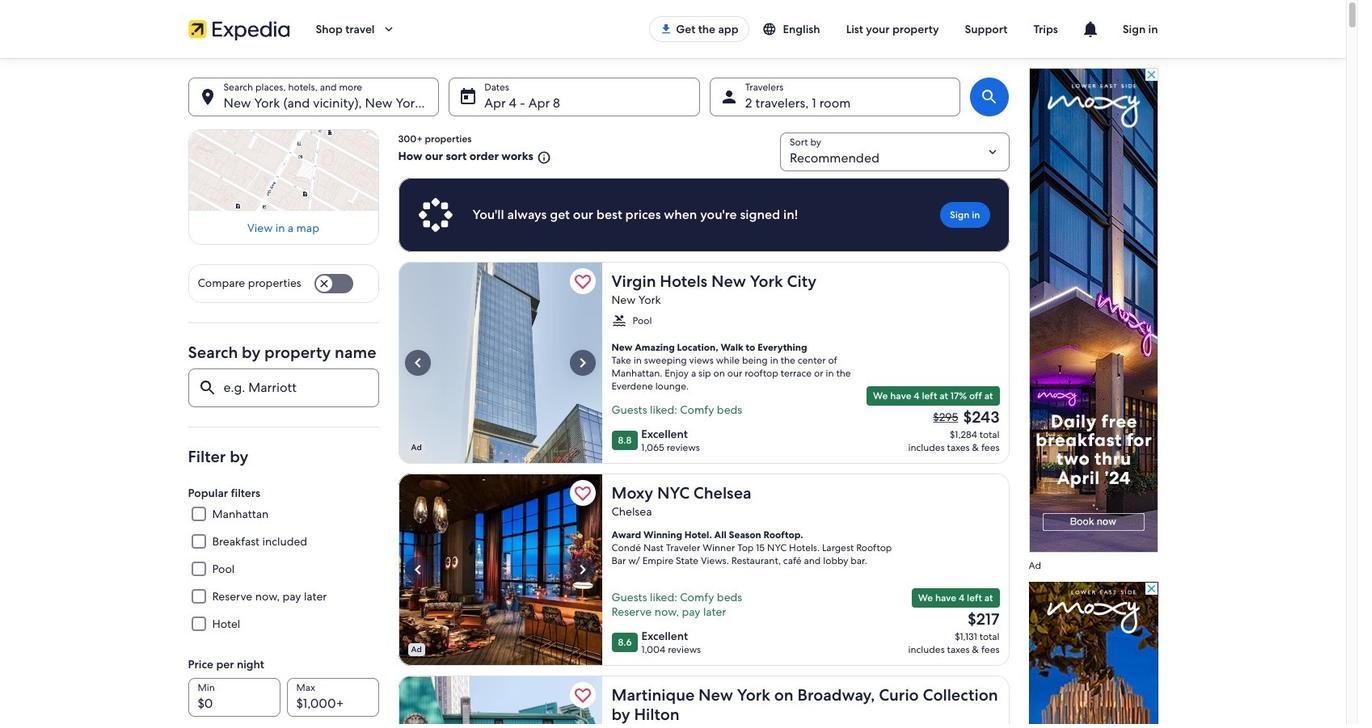Task type: describe. For each thing, give the bounding box(es) containing it.
1 exterior image from the top
[[398, 262, 602, 464]]

show previous image for moxy nyc chelsea image
[[408, 560, 427, 580]]

small image
[[534, 150, 551, 165]]

show previous image for virgin hotels new york city image
[[408, 353, 427, 373]]

room image for first exterior image from the bottom of the page
[[602, 676, 806, 725]]

show next image for moxy nyc chelsea image
[[573, 560, 592, 580]]

communication center icon image
[[1081, 19, 1101, 39]]

$0, Minimum, Price per night text field
[[188, 679, 280, 717]]

1 horizontal spatial small image
[[762, 22, 783, 36]]

bar (on property) image
[[398, 474, 602, 666]]

room image for first exterior image from the top
[[602, 262, 806, 464]]



Task type: locate. For each thing, give the bounding box(es) containing it.
garden image
[[602, 474, 806, 666]]

static map image image
[[188, 129, 379, 211]]

download the app button image
[[660, 23, 673, 36]]

search image
[[981, 87, 1000, 107]]

exterior image
[[398, 262, 602, 464], [398, 676, 602, 725]]

trailing image
[[381, 22, 396, 36]]

expedia logo image
[[188, 18, 290, 40]]

2 exterior image from the top
[[398, 676, 602, 725]]

1 vertical spatial small image
[[612, 314, 626, 328]]

show next image for virgin hotels new york city image
[[573, 353, 592, 373]]

0 vertical spatial small image
[[762, 22, 783, 36]]

small image
[[762, 22, 783, 36], [612, 314, 626, 328]]

2 room image from the top
[[602, 676, 806, 725]]

1 vertical spatial exterior image
[[398, 676, 602, 725]]

$1,000 and above, Maximum, Price per night text field
[[287, 679, 379, 717]]

0 vertical spatial room image
[[602, 262, 806, 464]]

0 vertical spatial exterior image
[[398, 262, 602, 464]]

1 room image from the top
[[602, 262, 806, 464]]

0 horizontal spatial small image
[[612, 314, 626, 328]]

room image
[[602, 262, 806, 464], [602, 676, 806, 725]]

1 vertical spatial room image
[[602, 676, 806, 725]]



Task type: vqa. For each thing, say whether or not it's contained in the screenshot.
'Exterior' IMAGE corresponding to 1st Room image from the bottom
yes



